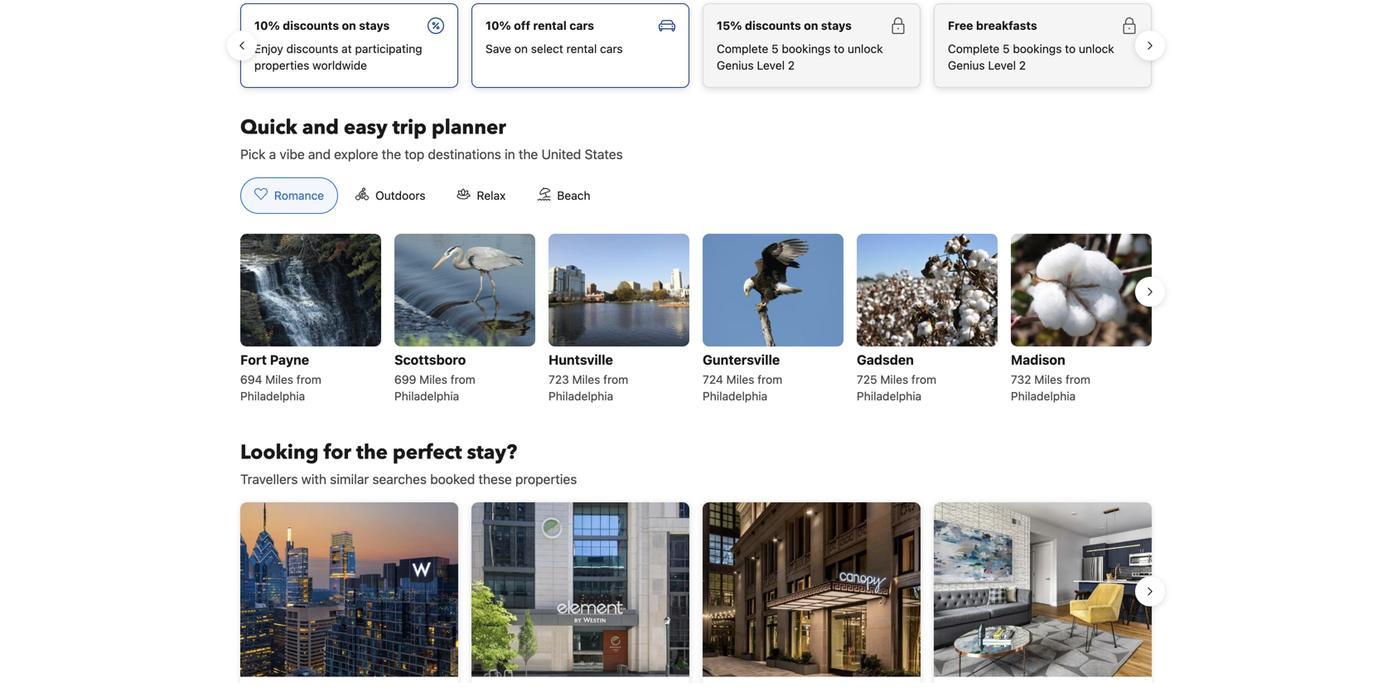 Task type: vqa. For each thing, say whether or not it's contained in the screenshot.
Madison 732 Miles from Philadelphia
yes



Task type: describe. For each thing, give the bounding box(es) containing it.
in
[[505, 146, 515, 162]]

beach button
[[523, 177, 605, 214]]

discounts for 5
[[745, 19, 801, 32]]

quick and easy trip planner pick a vibe and explore the top destinations in the united states
[[240, 114, 623, 162]]

destinations
[[428, 146, 501, 162]]

miles for scottsboro
[[420, 373, 448, 386]]

1 horizontal spatial cars
[[600, 42, 623, 55]]

complete 5 bookings to unlock genius level 2 for breakfasts
[[948, 42, 1115, 72]]

at
[[342, 42, 352, 55]]

relax button
[[443, 177, 520, 214]]

10% discounts on stays
[[255, 19, 390, 32]]

699
[[395, 373, 416, 386]]

10% for 10% off rental cars
[[486, 19, 511, 32]]

outdoors
[[376, 189, 426, 202]]

outdoors button
[[342, 177, 440, 214]]

3 region from the top
[[227, 496, 1166, 683]]

on for bookings
[[804, 19, 819, 32]]

perfect
[[393, 439, 462, 466]]

free
[[948, 19, 974, 32]]

searches
[[373, 471, 427, 487]]

miles for guntersville
[[727, 373, 755, 386]]

2 for breakfasts
[[1020, 58, 1026, 72]]

5 for discounts
[[772, 42, 779, 55]]

select
[[531, 42, 564, 55]]

save
[[486, 42, 512, 55]]

philadelphia for scottsboro
[[395, 389, 459, 403]]

0 horizontal spatial cars
[[570, 19, 594, 32]]

1 vertical spatial and
[[308, 146, 331, 162]]

scottsboro
[[395, 352, 466, 368]]

romance
[[274, 189, 324, 202]]

romance button
[[240, 177, 338, 214]]

unlock for 15% discounts on stays
[[848, 42, 883, 55]]

725
[[857, 373, 878, 386]]

scottsboro 699 miles from philadelphia
[[395, 352, 476, 403]]

with
[[302, 471, 327, 487]]

from for madison
[[1066, 373, 1091, 386]]

1 vertical spatial rental
[[567, 42, 597, 55]]

from for guntersville
[[758, 373, 783, 386]]

save on select rental cars
[[486, 42, 623, 55]]

vibe
[[280, 146, 305, 162]]

0 vertical spatial rental
[[533, 19, 567, 32]]

complete for free
[[948, 42, 1000, 55]]

top
[[405, 146, 425, 162]]

10% off rental cars
[[486, 19, 594, 32]]

region containing fort payne
[[227, 227, 1166, 413]]

guntersville
[[703, 352, 780, 368]]

explore
[[334, 146, 378, 162]]

10% for 10% discounts on stays
[[255, 19, 280, 32]]

on for at
[[342, 19, 356, 32]]

for
[[324, 439, 351, 466]]

huntsville
[[549, 352, 613, 368]]

enjoy discounts at participating properties worldwide
[[255, 42, 422, 72]]

fort
[[240, 352, 267, 368]]

similar
[[330, 471, 369, 487]]

relax
[[477, 189, 506, 202]]

properties inside 'enjoy discounts at participating properties worldwide'
[[255, 58, 309, 72]]

the right in
[[519, 146, 538, 162]]

philadelphia for guntersville
[[703, 389, 768, 403]]

trip
[[393, 114, 427, 141]]

breakfasts
[[977, 19, 1038, 32]]

miles for huntsville
[[572, 373, 600, 386]]



Task type: locate. For each thing, give the bounding box(es) containing it.
genius
[[717, 58, 754, 72], [948, 58, 985, 72]]

free breakfasts
[[948, 19, 1038, 32]]

miles inside guntersville 724 miles from philadelphia
[[727, 373, 755, 386]]

philadelphia inside huntsville 723 miles from philadelphia
[[549, 389, 614, 403]]

philadelphia inside madison 732 miles from philadelphia
[[1011, 389, 1076, 403]]

4 from from the left
[[758, 373, 783, 386]]

a
[[269, 146, 276, 162]]

planner
[[432, 114, 506, 141]]

miles for gadsden
[[881, 373, 909, 386]]

5
[[772, 42, 779, 55], [1003, 42, 1010, 55]]

694
[[240, 373, 262, 386]]

miles down the guntersville
[[727, 373, 755, 386]]

participating
[[355, 42, 422, 55]]

stay?
[[467, 439, 517, 466]]

travellers
[[240, 471, 298, 487]]

0 vertical spatial and
[[302, 114, 339, 141]]

1 horizontal spatial 5
[[1003, 42, 1010, 55]]

2 down 15% discounts on stays
[[788, 58, 795, 72]]

2 philadelphia from the left
[[395, 389, 459, 403]]

2 5 from the left
[[1003, 42, 1010, 55]]

philadelphia for huntsville
[[549, 389, 614, 403]]

complete 5 bookings to unlock genius level 2 down breakfasts in the right top of the page
[[948, 42, 1115, 72]]

0 horizontal spatial 5
[[772, 42, 779, 55]]

genius down 15% in the right of the page
[[717, 58, 754, 72]]

from inside scottsboro 699 miles from philadelphia
[[451, 373, 476, 386]]

1 stays from the left
[[359, 19, 390, 32]]

on
[[342, 19, 356, 32], [804, 19, 819, 32], [515, 42, 528, 55]]

1 horizontal spatial genius
[[948, 58, 985, 72]]

madison 732 miles from philadelphia
[[1011, 352, 1091, 403]]

1 horizontal spatial to
[[1065, 42, 1076, 55]]

1 vertical spatial cars
[[600, 42, 623, 55]]

0 vertical spatial cars
[[570, 19, 594, 32]]

1 2 from the left
[[788, 58, 795, 72]]

0 vertical spatial properties
[[255, 58, 309, 72]]

from inside huntsville 723 miles from philadelphia
[[604, 373, 629, 386]]

1 complete from the left
[[717, 42, 769, 55]]

stays
[[359, 19, 390, 32], [821, 19, 852, 32]]

0 horizontal spatial on
[[342, 19, 356, 32]]

1 horizontal spatial bookings
[[1013, 42, 1062, 55]]

cars up save on select rental cars
[[570, 19, 594, 32]]

philadelphia for gadsden
[[857, 389, 922, 403]]

2 region from the top
[[227, 227, 1166, 413]]

bookings
[[782, 42, 831, 55], [1013, 42, 1062, 55]]

1 horizontal spatial 2
[[1020, 58, 1026, 72]]

0 horizontal spatial bookings
[[782, 42, 831, 55]]

5 down breakfasts in the right top of the page
[[1003, 42, 1010, 55]]

complete 5 bookings to unlock genius level 2
[[717, 42, 883, 72], [948, 42, 1115, 72]]

1 bookings from the left
[[782, 42, 831, 55]]

0 horizontal spatial complete
[[717, 42, 769, 55]]

0 horizontal spatial stays
[[359, 19, 390, 32]]

2 10% from the left
[[486, 19, 511, 32]]

to for free breakfasts
[[1065, 42, 1076, 55]]

2
[[788, 58, 795, 72], [1020, 58, 1026, 72]]

from for scottsboro
[[451, 373, 476, 386]]

from for huntsville
[[604, 373, 629, 386]]

miles inside fort payne 694 miles from philadelphia
[[265, 373, 293, 386]]

discounts right 15% in the right of the page
[[745, 19, 801, 32]]

1 5 from the left
[[772, 42, 779, 55]]

level down breakfasts in the right top of the page
[[989, 58, 1016, 72]]

miles for madison
[[1035, 373, 1063, 386]]

from for gadsden
[[912, 373, 937, 386]]

1 to from the left
[[834, 42, 845, 55]]

10%
[[255, 19, 280, 32], [486, 19, 511, 32]]

10% up enjoy
[[255, 19, 280, 32]]

1 horizontal spatial on
[[515, 42, 528, 55]]

miles inside gadsden 725 miles from philadelphia
[[881, 373, 909, 386]]

miles inside huntsville 723 miles from philadelphia
[[572, 373, 600, 386]]

miles down madison
[[1035, 373, 1063, 386]]

1 unlock from the left
[[848, 42, 883, 55]]

2 unlock from the left
[[1079, 42, 1115, 55]]

10% up save
[[486, 19, 511, 32]]

worldwide
[[313, 58, 367, 72]]

states
[[585, 146, 623, 162]]

to for 15% discounts on stays
[[834, 42, 845, 55]]

15% discounts on stays
[[717, 19, 852, 32]]

region
[[227, 0, 1166, 94], [227, 227, 1166, 413], [227, 496, 1166, 683]]

from inside madison 732 miles from philadelphia
[[1066, 373, 1091, 386]]

723
[[549, 373, 569, 386]]

philadelphia for madison
[[1011, 389, 1076, 403]]

the left top
[[382, 146, 401, 162]]

quick
[[240, 114, 297, 141]]

from inside gadsden 725 miles from philadelphia
[[912, 373, 937, 386]]

2 for discounts
[[788, 58, 795, 72]]

1 philadelphia from the left
[[240, 389, 305, 403]]

discounts inside 'enjoy discounts at participating properties worldwide'
[[287, 42, 339, 55]]

tab list
[[227, 177, 618, 215]]

complete 5 bookings to unlock genius level 2 for discounts
[[717, 42, 883, 72]]

unlock
[[848, 42, 883, 55], [1079, 42, 1115, 55]]

724
[[703, 373, 724, 386]]

cars right select
[[600, 42, 623, 55]]

1 region from the top
[[227, 0, 1166, 94]]

complete
[[717, 42, 769, 55], [948, 42, 1000, 55]]

1 horizontal spatial 10%
[[486, 19, 511, 32]]

miles inside madison 732 miles from philadelphia
[[1035, 373, 1063, 386]]

from down huntsville
[[604, 373, 629, 386]]

philadelphia down 723
[[549, 389, 614, 403]]

philadelphia inside scottsboro 699 miles from philadelphia
[[395, 389, 459, 403]]

4 miles from the left
[[727, 373, 755, 386]]

2 miles from the left
[[420, 373, 448, 386]]

philadelphia inside gadsden 725 miles from philadelphia
[[857, 389, 922, 403]]

philadelphia down 699
[[395, 389, 459, 403]]

level for breakfasts
[[989, 58, 1016, 72]]

and right vibe at the left of the page
[[308, 146, 331, 162]]

from down scottsboro
[[451, 373, 476, 386]]

0 horizontal spatial properties
[[255, 58, 309, 72]]

complete 5 bookings to unlock genius level 2 down 15% discounts on stays
[[717, 42, 883, 72]]

2 down breakfasts in the right top of the page
[[1020, 58, 1026, 72]]

1 10% from the left
[[255, 19, 280, 32]]

1 miles from the left
[[265, 373, 293, 386]]

philadelphia inside fort payne 694 miles from philadelphia
[[240, 389, 305, 403]]

these
[[479, 471, 512, 487]]

genius down free
[[948, 58, 985, 72]]

2 2 from the left
[[1020, 58, 1026, 72]]

2 to from the left
[[1065, 42, 1076, 55]]

6 from from the left
[[1066, 373, 1091, 386]]

bookings down breakfasts in the right top of the page
[[1013, 42, 1062, 55]]

0 horizontal spatial level
[[757, 58, 785, 72]]

to
[[834, 42, 845, 55], [1065, 42, 1076, 55]]

1 horizontal spatial level
[[989, 58, 1016, 72]]

3 from from the left
[[604, 373, 629, 386]]

united
[[542, 146, 581, 162]]

1 horizontal spatial unlock
[[1079, 42, 1115, 55]]

easy
[[344, 114, 388, 141]]

stays for 15% discounts on stays
[[821, 19, 852, 32]]

huntsville 723 miles from philadelphia
[[549, 352, 629, 403]]

732
[[1011, 373, 1032, 386]]

2 from from the left
[[451, 373, 476, 386]]

region containing 10% discounts on stays
[[227, 0, 1166, 94]]

1 horizontal spatial complete
[[948, 42, 1000, 55]]

guntersville 724 miles from philadelphia
[[703, 352, 783, 403]]

from down gadsden
[[912, 373, 937, 386]]

and up vibe at the left of the page
[[302, 114, 339, 141]]

miles down gadsden
[[881, 373, 909, 386]]

philadelphia down 724
[[703, 389, 768, 403]]

complete down 15% in the right of the page
[[717, 42, 769, 55]]

1 horizontal spatial stays
[[821, 19, 852, 32]]

1 from from the left
[[297, 373, 322, 386]]

rental up select
[[533, 19, 567, 32]]

cars
[[570, 19, 594, 32], [600, 42, 623, 55]]

properties inside looking for the perfect stay? travellers with similar searches booked these properties
[[516, 471, 577, 487]]

4 philadelphia from the left
[[703, 389, 768, 403]]

on right 15% in the right of the page
[[804, 19, 819, 32]]

discounts up 'enjoy discounts at participating properties worldwide'
[[283, 19, 339, 32]]

genius for 15%
[[717, 58, 754, 72]]

looking for the perfect stay? travellers with similar searches booked these properties
[[240, 439, 577, 487]]

1 complete 5 bookings to unlock genius level 2 from the left
[[717, 42, 883, 72]]

0 horizontal spatial 10%
[[255, 19, 280, 32]]

enjoy
[[255, 42, 283, 55]]

miles
[[265, 373, 293, 386], [420, 373, 448, 386], [572, 373, 600, 386], [727, 373, 755, 386], [881, 373, 909, 386], [1035, 373, 1063, 386]]

0 horizontal spatial genius
[[717, 58, 754, 72]]

5 miles from the left
[[881, 373, 909, 386]]

rental
[[533, 19, 567, 32], [567, 42, 597, 55]]

0 vertical spatial region
[[227, 0, 1166, 94]]

payne
[[270, 352, 309, 368]]

discounts down 10% discounts on stays
[[287, 42, 339, 55]]

from down the guntersville
[[758, 373, 783, 386]]

unlock for free breakfasts
[[1079, 42, 1115, 55]]

6 philadelphia from the left
[[1011, 389, 1076, 403]]

from
[[297, 373, 322, 386], [451, 373, 476, 386], [604, 373, 629, 386], [758, 373, 783, 386], [912, 373, 937, 386], [1066, 373, 1091, 386]]

gadsden
[[857, 352, 914, 368]]

1 horizontal spatial properties
[[516, 471, 577, 487]]

tab list containing romance
[[227, 177, 618, 215]]

complete for 15%
[[717, 42, 769, 55]]

fort payne 694 miles from philadelphia
[[240, 352, 322, 403]]

complete down free
[[948, 42, 1000, 55]]

5 philadelphia from the left
[[857, 389, 922, 403]]

the inside looking for the perfect stay? travellers with similar searches booked these properties
[[356, 439, 388, 466]]

0 horizontal spatial 2
[[788, 58, 795, 72]]

1 horizontal spatial complete 5 bookings to unlock genius level 2
[[948, 42, 1115, 72]]

5 down 15% discounts on stays
[[772, 42, 779, 55]]

15%
[[717, 19, 742, 32]]

miles down payne at left
[[265, 373, 293, 386]]

level for discounts
[[757, 58, 785, 72]]

from down payne at left
[[297, 373, 322, 386]]

pick
[[240, 146, 266, 162]]

miles down huntsville
[[572, 373, 600, 386]]

bookings for breakfasts
[[1013, 42, 1062, 55]]

looking
[[240, 439, 319, 466]]

madison
[[1011, 352, 1066, 368]]

2 complete from the left
[[948, 42, 1000, 55]]

philadelphia inside guntersville 724 miles from philadelphia
[[703, 389, 768, 403]]

0 horizontal spatial to
[[834, 42, 845, 55]]

philadelphia down 725
[[857, 389, 922, 403]]

1 vertical spatial properties
[[516, 471, 577, 487]]

on up the "at"
[[342, 19, 356, 32]]

level
[[757, 58, 785, 72], [989, 58, 1016, 72]]

level down 15% discounts on stays
[[757, 58, 785, 72]]

from inside fort payne 694 miles from philadelphia
[[297, 373, 322, 386]]

3 philadelphia from the left
[[549, 389, 614, 403]]

stays for 10% discounts on stays
[[359, 19, 390, 32]]

philadelphia
[[240, 389, 305, 403], [395, 389, 459, 403], [549, 389, 614, 403], [703, 389, 768, 403], [857, 389, 922, 403], [1011, 389, 1076, 403]]

0 horizontal spatial unlock
[[848, 42, 883, 55]]

2 horizontal spatial on
[[804, 19, 819, 32]]

discounts for discounts
[[283, 19, 339, 32]]

discounts
[[283, 19, 339, 32], [745, 19, 801, 32], [287, 42, 339, 55]]

genius for free
[[948, 58, 985, 72]]

bookings for discounts
[[782, 42, 831, 55]]

2 level from the left
[[989, 58, 1016, 72]]

miles down scottsboro
[[420, 373, 448, 386]]

the right for
[[356, 439, 388, 466]]

from inside guntersville 724 miles from philadelphia
[[758, 373, 783, 386]]

5 for breakfasts
[[1003, 42, 1010, 55]]

2 stays from the left
[[821, 19, 852, 32]]

3 miles from the left
[[572, 373, 600, 386]]

1 genius from the left
[[717, 58, 754, 72]]

properties
[[255, 58, 309, 72], [516, 471, 577, 487]]

philadelphia down 694
[[240, 389, 305, 403]]

1 level from the left
[[757, 58, 785, 72]]

philadelphia down 732 at bottom right
[[1011, 389, 1076, 403]]

the
[[382, 146, 401, 162], [519, 146, 538, 162], [356, 439, 388, 466]]

2 vertical spatial region
[[227, 496, 1166, 683]]

2 bookings from the left
[[1013, 42, 1062, 55]]

properties down enjoy
[[255, 58, 309, 72]]

properties right these
[[516, 471, 577, 487]]

rental right select
[[567, 42, 597, 55]]

2 complete 5 bookings to unlock genius level 2 from the left
[[948, 42, 1115, 72]]

miles inside scottsboro 699 miles from philadelphia
[[420, 373, 448, 386]]

beach
[[557, 189, 591, 202]]

6 miles from the left
[[1035, 373, 1063, 386]]

0 horizontal spatial complete 5 bookings to unlock genius level 2
[[717, 42, 883, 72]]

from right 732 at bottom right
[[1066, 373, 1091, 386]]

on right save
[[515, 42, 528, 55]]

gadsden 725 miles from philadelphia
[[857, 352, 937, 403]]

2 genius from the left
[[948, 58, 985, 72]]

booked
[[430, 471, 475, 487]]

bookings down 15% discounts on stays
[[782, 42, 831, 55]]

5 from from the left
[[912, 373, 937, 386]]

off
[[514, 19, 531, 32]]

1 vertical spatial region
[[227, 227, 1166, 413]]

and
[[302, 114, 339, 141], [308, 146, 331, 162]]



